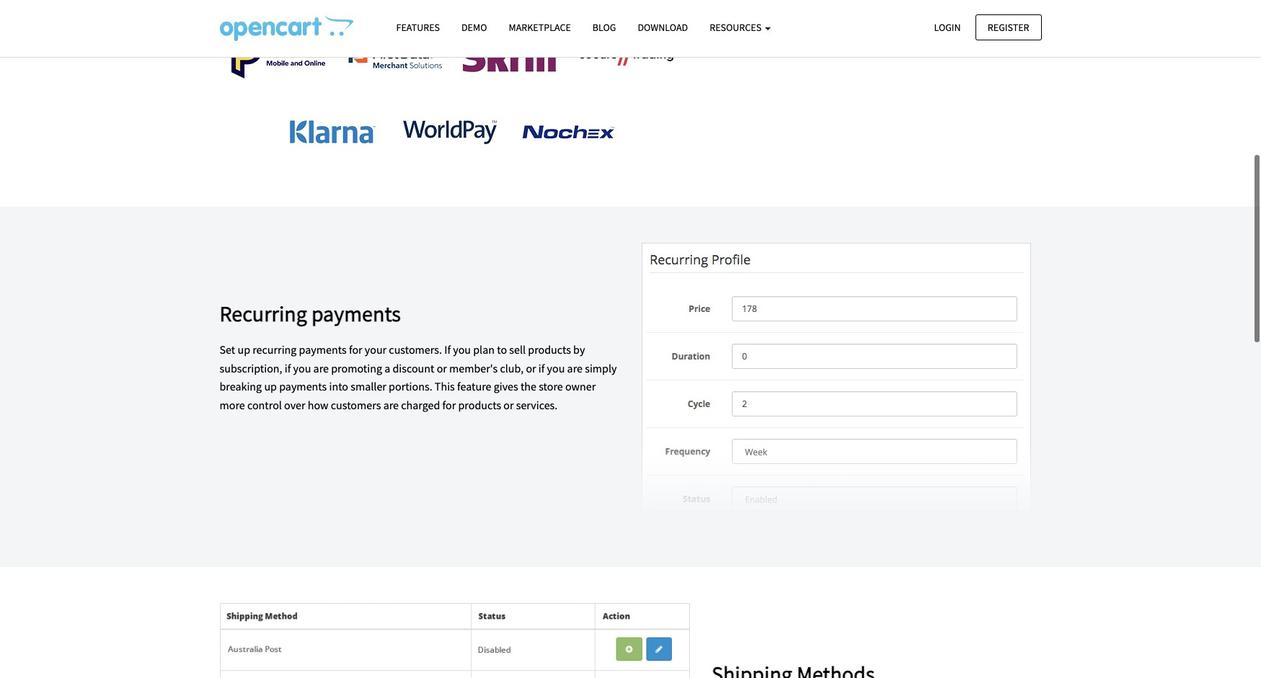 Task type: vqa. For each thing, say whether or not it's contained in the screenshot.
seo module url $39.99
no



Task type: describe. For each thing, give the bounding box(es) containing it.
0 horizontal spatial are
[[313, 361, 329, 375]]

set
[[220, 343, 235, 357]]

resources
[[710, 21, 764, 34]]

discount
[[393, 361, 434, 375]]

if
[[444, 343, 451, 357]]

customers
[[331, 398, 381, 412]]

marketplace
[[509, 21, 571, 34]]

your
[[365, 343, 387, 357]]

2 horizontal spatial you
[[547, 361, 565, 375]]

feature
[[457, 379, 491, 394]]

by
[[573, 343, 585, 357]]

1 vertical spatial for
[[442, 398, 456, 412]]

1 vertical spatial payments
[[299, 343, 347, 357]]

0 vertical spatial for
[[349, 343, 363, 357]]

plan
[[473, 343, 495, 357]]

into
[[329, 379, 348, 394]]

customers.
[[389, 343, 442, 357]]

0 horizontal spatial you
[[293, 361, 311, 375]]

gives
[[494, 379, 518, 394]]

0 horizontal spatial or
[[437, 361, 447, 375]]

charged
[[401, 398, 440, 412]]

a
[[385, 361, 390, 375]]

smaller
[[351, 379, 387, 394]]

this
[[435, 379, 455, 394]]

sell
[[509, 343, 526, 357]]

store
[[539, 379, 563, 394]]

download link
[[627, 15, 699, 40]]

opencart - features image
[[220, 15, 353, 41]]

resources link
[[699, 15, 782, 40]]

login link
[[922, 14, 973, 40]]

features link
[[385, 15, 451, 40]]

1 horizontal spatial or
[[504, 398, 514, 412]]

0 vertical spatial products
[[528, 343, 571, 357]]

blog link
[[582, 15, 627, 40]]

0 vertical spatial up
[[238, 343, 250, 357]]

more
[[220, 398, 245, 412]]

breaking
[[220, 379, 262, 394]]

blog
[[593, 21, 616, 34]]

recurring
[[253, 343, 297, 357]]

1 vertical spatial products
[[458, 398, 501, 412]]

2 horizontal spatial or
[[526, 361, 536, 375]]

demo
[[462, 21, 487, 34]]

services.
[[516, 398, 558, 412]]

club,
[[500, 361, 524, 375]]



Task type: locate. For each thing, give the bounding box(es) containing it.
1 horizontal spatial up
[[264, 379, 277, 394]]

if
[[285, 361, 291, 375], [539, 361, 545, 375]]

login
[[934, 21, 961, 34]]

or up the
[[526, 361, 536, 375]]

set up recurring payments for your customers. if you plan to sell products by subscription, if you are promoting a discount or member's club, or if you are simply breaking up payments into smaller portions. this feature gives the store owner more control over how customers are charged for products or services.
[[220, 343, 617, 412]]

1 if from the left
[[285, 361, 291, 375]]

register
[[988, 21, 1030, 34]]

0 horizontal spatial for
[[349, 343, 363, 357]]

0 horizontal spatial products
[[458, 398, 501, 412]]

2 if from the left
[[539, 361, 545, 375]]

or up this
[[437, 361, 447, 375]]

for down this
[[442, 398, 456, 412]]

1 horizontal spatial are
[[383, 398, 399, 412]]

are down "by"
[[567, 361, 583, 375]]

for
[[349, 343, 363, 357], [442, 398, 456, 412]]

how
[[308, 398, 329, 412]]

payments up over
[[279, 379, 327, 394]]

products
[[528, 343, 571, 357], [458, 398, 501, 412]]

you up store
[[547, 361, 565, 375]]

promoting
[[331, 361, 382, 375]]

marketplace link
[[498, 15, 582, 40]]

1 horizontal spatial if
[[539, 361, 545, 375]]

you right 'if'
[[453, 343, 471, 357]]

0 horizontal spatial up
[[238, 343, 250, 357]]

if down recurring
[[285, 361, 291, 375]]

products left "by"
[[528, 343, 571, 357]]

features
[[396, 21, 440, 34]]

over
[[284, 398, 306, 412]]

demo link
[[451, 15, 498, 40]]

recurring payments image
[[642, 243, 1031, 532]]

1 horizontal spatial you
[[453, 343, 471, 357]]

you
[[453, 343, 471, 357], [293, 361, 311, 375], [547, 361, 565, 375]]

payments
[[311, 300, 401, 327], [299, 343, 347, 357], [279, 379, 327, 394]]

recurring
[[220, 300, 307, 327]]

you down recurring
[[293, 361, 311, 375]]

products down feature
[[458, 398, 501, 412]]

are left promoting
[[313, 361, 329, 375]]

2 horizontal spatial are
[[567, 361, 583, 375]]

download
[[638, 21, 688, 34]]

2 vertical spatial payments
[[279, 379, 327, 394]]

recurring payments
[[220, 300, 401, 327]]

up up control
[[264, 379, 277, 394]]

register link
[[976, 14, 1042, 40]]

payments up your
[[311, 300, 401, 327]]

are down "portions."
[[383, 398, 399, 412]]

are
[[313, 361, 329, 375], [567, 361, 583, 375], [383, 398, 399, 412]]

the
[[521, 379, 537, 394]]

payment gateways image
[[220, 0, 685, 171]]

subscription,
[[220, 361, 282, 375]]

if up store
[[539, 361, 545, 375]]

control
[[247, 398, 282, 412]]

owner
[[565, 379, 596, 394]]

for up promoting
[[349, 343, 363, 357]]

or down gives
[[504, 398, 514, 412]]

1 horizontal spatial for
[[442, 398, 456, 412]]

up
[[238, 343, 250, 357], [264, 379, 277, 394]]

1 vertical spatial up
[[264, 379, 277, 394]]

shipping methods image
[[220, 604, 690, 679]]

0 vertical spatial payments
[[311, 300, 401, 327]]

simply
[[585, 361, 617, 375]]

to
[[497, 343, 507, 357]]

up right set
[[238, 343, 250, 357]]

0 horizontal spatial if
[[285, 361, 291, 375]]

portions.
[[389, 379, 432, 394]]

or
[[437, 361, 447, 375], [526, 361, 536, 375], [504, 398, 514, 412]]

payments down recurring payments
[[299, 343, 347, 357]]

1 horizontal spatial products
[[528, 343, 571, 357]]

member's
[[449, 361, 498, 375]]



